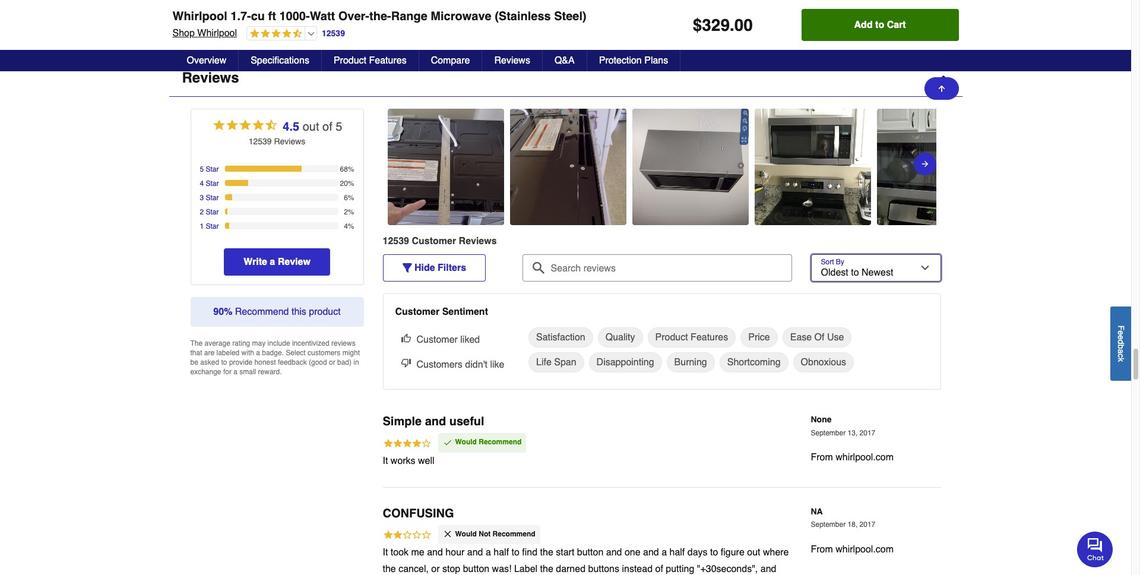 Task type: vqa. For each thing, say whether or not it's contained in the screenshot.


Task type: describe. For each thing, give the bounding box(es) containing it.
didn't
[[465, 360, 488, 370]]

september for simple and useful
[[811, 429, 846, 437]]

0 vertical spatial reviews
[[495, 55, 531, 66]]

the right the label
[[540, 564, 554, 575]]

ease
[[791, 332, 812, 343]]

00
[[735, 15, 753, 34]]

features
[[691, 332, 729, 343]]

product features
[[334, 55, 407, 66]]

overview
[[187, 55, 227, 66]]

close image
[[443, 529, 452, 539]]

1 300 from the left
[[350, 6, 366, 16]]

a up putting
[[662, 547, 667, 558]]

thumb up image
[[401, 334, 411, 343]]

2 uploaded image image from the left
[[510, 161, 627, 173]]

whirlpool.com for simple and useful
[[836, 452, 894, 463]]

(stainless
[[495, 10, 551, 23]]

ft
[[268, 10, 276, 23]]

4 star
[[200, 180, 219, 188]]

label
[[515, 564, 538, 575]]

rating
[[232, 340, 250, 348]]

f e e d b a c k button
[[1111, 306, 1132, 381]]

to inside the average rating may include incentivized reviews that are labeled with a badge. select customers might be asked to provide honest feedback (good or bad) in exchange for a small reward.
[[221, 359, 227, 367]]

product inside button
[[656, 332, 688, 343]]

and right hour
[[468, 547, 483, 558]]

specifications
[[251, 55, 310, 66]]

star for 2 star
[[206, 208, 219, 217]]

star for 1 star
[[206, 223, 219, 231]]

5 inside 4.5 out of 5 12539 review s
[[336, 120, 343, 134]]

incentivized
[[292, 340, 330, 348]]

customer for customer sentiment
[[395, 307, 440, 318]]

3
[[200, 194, 204, 202]]

12539 for 12539 customer review s
[[383, 236, 409, 247]]

hide
[[415, 263, 435, 274]]

2 e from the top
[[1117, 335, 1127, 340]]

write
[[244, 257, 267, 268]]

obnoxious
[[801, 357, 847, 368]]

1 uploaded image image from the left
[[388, 161, 504, 173]]

a inside the write a review button
[[270, 257, 275, 268]]

product features button
[[322, 50, 419, 71]]

3 300 from the left
[[689, 6, 705, 16]]

badge.
[[262, 349, 284, 357]]

recommend for %
[[235, 307, 289, 318]]

of inside button
[[815, 332, 825, 343]]

12539 customer review s
[[383, 236, 497, 247]]

1 vertical spatial 5
[[200, 165, 204, 174]]

4%
[[344, 223, 354, 231]]

customer sentiment
[[395, 307, 488, 318]]

write a review
[[244, 257, 311, 268]]

2 300 from the left
[[520, 6, 536, 16]]

star for 5 star
[[206, 165, 219, 174]]

provide
[[229, 359, 253, 367]]

0 vertical spatial 4.5 stars image
[[247, 29, 302, 40]]

1 300 cell from the left
[[350, 5, 448, 17]]

0 vertical spatial customer
[[412, 236, 456, 247]]

darned
[[556, 564, 586, 575]]

out inside 4.5 out of 5 12539 review s
[[303, 120, 319, 134]]

customers
[[308, 349, 341, 357]]

shortcoming
[[728, 357, 781, 368]]

are
[[204, 349, 215, 357]]

whirlpool.com for confusing
[[836, 544, 894, 555]]

$
[[693, 15, 703, 34]]

or inside it took me and hour and a half to find the start button and one and a half days to figure out where the cancel, or stop button was! label the darned buttons instead of putting "+30seconds", an
[[432, 564, 440, 575]]

that
[[190, 349, 202, 357]]

hide filters
[[415, 263, 467, 274]]

price
[[749, 332, 771, 343]]

simple and useful
[[383, 415, 485, 429]]

include
[[268, 340, 290, 348]]

a down may
[[256, 349, 260, 357]]

confusing
[[383, 507, 454, 520]]

na
[[811, 507, 823, 516]]

from whirlpool.com for confusing
[[811, 544, 894, 555]]

maximum
[[249, 6, 293, 16]]

days
[[688, 547, 708, 558]]

product features
[[656, 332, 729, 343]]

arrow up image
[[937, 84, 947, 93]]

a inside "f e e d b a c k" button
[[1117, 349, 1127, 353]]

september for confusing
[[811, 521, 846, 529]]

microwave
[[431, 10, 492, 23]]

2%
[[344, 208, 354, 217]]

recommend for not
[[493, 530, 536, 538]]

star for 4 star
[[206, 180, 219, 188]]

exhaust fan maximum capacity (cfm)
[[190, 6, 365, 16]]

to left find
[[512, 547, 520, 558]]

simple
[[383, 415, 422, 429]]

18,
[[848, 521, 858, 529]]

where
[[764, 547, 789, 558]]

1 star
[[200, 223, 219, 231]]

shop
[[173, 28, 195, 39]]

star for 3 star
[[206, 194, 219, 202]]

2017 for confusing
[[860, 521, 876, 529]]

works
[[391, 456, 416, 466]]

not
[[479, 530, 491, 538]]

it for simple and useful
[[383, 456, 388, 466]]

compare button
[[419, 50, 483, 71]]

to right days
[[711, 547, 719, 558]]

average
[[205, 340, 230, 348]]

1 vertical spatial button
[[463, 564, 490, 575]]

me
[[412, 547, 425, 558]]

life
[[537, 357, 552, 368]]

putting
[[666, 564, 695, 575]]

q&a
[[555, 55, 575, 66]]

protection plans
[[599, 55, 669, 66]]

1.7-
[[231, 10, 251, 23]]

customers
[[417, 360, 463, 370]]

in
[[354, 359, 359, 367]]

q&a button
[[543, 50, 588, 71]]

a down 'not'
[[486, 547, 491, 558]]

1 e from the top
[[1117, 330, 1127, 335]]

13,
[[848, 429, 858, 437]]

2017 for simple and useful
[[860, 429, 876, 437]]

1 vertical spatial whirlpool
[[197, 28, 237, 39]]

would not recommend
[[455, 530, 536, 538]]

review inside 4.5 out of 5 12539 review s
[[274, 137, 301, 146]]

20%
[[340, 180, 354, 188]]

sentiment
[[442, 307, 488, 318]]

would for simple and useful
[[455, 438, 477, 447]]

2 half from the left
[[670, 547, 685, 558]]

2 300 cell from the left
[[520, 5, 618, 17]]

select
[[286, 349, 306, 357]]

2 star
[[200, 208, 219, 217]]

checkmark image
[[443, 438, 452, 447]]

honest
[[255, 359, 276, 367]]

1 vertical spatial s
[[492, 236, 497, 247]]

range
[[391, 10, 428, 23]]

none september 13, 2017
[[811, 415, 876, 437]]

the average rating may include incentivized reviews that are labeled with a badge. select customers might be asked to provide honest feedback (good or bad) in exchange for a small reward.
[[190, 340, 360, 376]]

s inside 4.5 out of 5 12539 review s
[[301, 137, 306, 146]]

protection plans button
[[588, 50, 681, 71]]

thumb down image
[[401, 359, 411, 368]]

use
[[828, 332, 845, 343]]

0 vertical spatial whirlpool
[[173, 10, 227, 23]]

4 stars image
[[383, 438, 432, 451]]

from for confusing
[[811, 544, 834, 555]]

68%
[[340, 165, 354, 174]]

with
[[242, 349, 254, 357]]

a right "for"
[[234, 368, 238, 376]]



Task type: locate. For each thing, give the bounding box(es) containing it.
and up checkmark image
[[425, 415, 446, 429]]

1 horizontal spatial or
[[432, 564, 440, 575]]

life span
[[537, 357, 577, 368]]

overview button
[[175, 50, 239, 71]]

2 horizontal spatial 12539
[[383, 236, 409, 247]]

would for confusing
[[455, 530, 477, 538]]

star right 3
[[206, 194, 219, 202]]

shop whirlpool
[[173, 28, 237, 39]]

"+30seconds",
[[697, 564, 758, 575]]

$ 329 . 00
[[693, 15, 753, 34]]

2 stars image
[[383, 529, 432, 542]]

f
[[1117, 325, 1127, 330]]

star right 1
[[206, 223, 219, 231]]

1 half from the left
[[494, 547, 509, 558]]

90 % recommend this product
[[214, 307, 341, 318]]

took
[[391, 547, 409, 558]]

0 vertical spatial button
[[577, 547, 604, 558]]

1 horizontal spatial 300
[[520, 6, 536, 16]]

4.5 out of 5 12539 review s
[[249, 120, 343, 146]]

1
[[200, 223, 204, 231]]

september
[[811, 429, 846, 437], [811, 521, 846, 529]]

0 vertical spatial or
[[329, 359, 336, 367]]

1 vertical spatial whirlpool.com
[[836, 544, 894, 555]]

1 whirlpool.com from the top
[[836, 452, 894, 463]]

1 horizontal spatial product
[[656, 332, 688, 343]]

1 vertical spatial 2017
[[860, 521, 876, 529]]

it works well
[[383, 456, 435, 466]]

hour
[[446, 547, 465, 558]]

0 vertical spatial 2017
[[860, 429, 876, 437]]

2 vertical spatial customer
[[417, 335, 458, 346]]

star
[[206, 165, 219, 174], [206, 180, 219, 188], [206, 194, 219, 202], [206, 208, 219, 217], [206, 223, 219, 231]]

capacity
[[296, 6, 335, 16]]

the-
[[370, 10, 391, 23]]

300 left the the-
[[350, 6, 366, 16]]

review down 4.5
[[274, 137, 301, 146]]

obnoxious button
[[794, 353, 855, 373]]

and right me
[[427, 547, 443, 558]]

c
[[1117, 353, 1127, 358]]

0 vertical spatial it
[[383, 456, 388, 466]]

add to cart
[[855, 20, 907, 30]]

customer up 'customers'
[[417, 335, 458, 346]]

k
[[1117, 358, 1127, 362]]

of inside it took me and hour and a half to find the start button and one and a half days to figure out where the cancel, or stop button was! label the darned buttons instead of putting "+30seconds", an
[[656, 564, 664, 575]]

3 star
[[200, 194, 219, 202]]

would recommend
[[455, 438, 522, 447]]

0 horizontal spatial of
[[323, 120, 333, 134]]

burning
[[675, 357, 708, 368]]

Search reviews text field
[[527, 255, 788, 275]]

customer
[[412, 236, 456, 247], [395, 307, 440, 318], [417, 335, 458, 346]]

0 vertical spatial 12539
[[322, 28, 345, 38]]

the right find
[[540, 547, 554, 558]]

(cfm)
[[338, 6, 365, 16]]

1 horizontal spatial out
[[748, 547, 761, 558]]

of left putting
[[656, 564, 664, 575]]

f e e d b a c k
[[1117, 325, 1127, 362]]

to inside 'add to cart' button
[[876, 20, 885, 30]]

whirlpool down exhaust
[[197, 28, 237, 39]]

2 vertical spatial recommend
[[493, 530, 536, 538]]

from down na september 18, 2017
[[811, 544, 834, 555]]

3 star from the top
[[206, 194, 219, 202]]

1 vertical spatial 4.5 stars image
[[212, 119, 278, 136]]

4.5 stars image left 4.5
[[212, 119, 278, 136]]

0 horizontal spatial 300
[[350, 6, 366, 16]]

0 horizontal spatial out
[[303, 120, 319, 134]]

4
[[200, 180, 204, 188]]

1 star from the top
[[206, 165, 219, 174]]

1 from whirlpool.com from the top
[[811, 452, 894, 463]]

ease of use button
[[783, 328, 852, 348]]

90
[[214, 307, 224, 318]]

300 cell
[[350, 5, 448, 17], [520, 5, 618, 17], [689, 5, 787, 17]]

1 vertical spatial from whirlpool.com
[[811, 544, 894, 555]]

whirlpool.com down 13,
[[836, 452, 894, 463]]

filters
[[438, 263, 467, 274]]

star right 2
[[206, 208, 219, 217]]

e up b
[[1117, 335, 1127, 340]]

recommend up may
[[235, 307, 289, 318]]

star up 4 star
[[206, 165, 219, 174]]

(good
[[309, 359, 327, 367]]

september inside na september 18, 2017
[[811, 521, 846, 529]]

watt
[[310, 10, 335, 23]]

review inside button
[[278, 257, 311, 268]]

0 vertical spatial product
[[309, 307, 341, 318]]

2017 right 18,
[[860, 521, 876, 529]]

2 from from the top
[[811, 544, 834, 555]]

product right the this
[[309, 307, 341, 318]]

quality button
[[598, 328, 643, 348]]

from whirlpool.com for simple and useful
[[811, 452, 894, 463]]

e up d
[[1117, 330, 1127, 335]]

1 september from the top
[[811, 429, 846, 437]]

september inside the none september 13, 2017
[[811, 429, 846, 437]]

review for 12539 customer review s
[[459, 236, 492, 247]]

product features button
[[648, 328, 736, 348]]

from whirlpool.com down 13,
[[811, 452, 894, 463]]

whirlpool.com down 18,
[[836, 544, 894, 555]]

5 star
[[200, 165, 219, 174]]

filter image
[[403, 264, 412, 273]]

2 2017 from the top
[[860, 521, 876, 529]]

shortcoming button
[[720, 353, 789, 373]]

2 would from the top
[[455, 530, 477, 538]]

0 horizontal spatial half
[[494, 547, 509, 558]]

burning button
[[667, 353, 715, 373]]

400 cell
[[858, 5, 956, 17]]

it left works
[[383, 456, 388, 466]]

2 star from the top
[[206, 180, 219, 188]]

1 vertical spatial 12539
[[249, 137, 272, 146]]

and
[[425, 415, 446, 429], [427, 547, 443, 558], [468, 547, 483, 558], [607, 547, 622, 558], [644, 547, 659, 558]]

.
[[730, 15, 735, 34]]

might
[[343, 349, 360, 357]]

1 horizontal spatial 12539
[[322, 28, 345, 38]]

cancel,
[[399, 564, 429, 575]]

2 vertical spatial of
[[656, 564, 664, 575]]

or left 'bad)'
[[329, 359, 336, 367]]

1 horizontal spatial s
[[492, 236, 497, 247]]

1 vertical spatial from
[[811, 544, 834, 555]]

1 horizontal spatial button
[[577, 547, 604, 558]]

4.5 stars image
[[247, 29, 302, 40], [212, 119, 278, 136]]

liked
[[461, 335, 480, 346]]

or inside the average rating may include incentivized reviews that are labeled with a badge. select customers might be asked to provide honest feedback (good or bad) in exchange for a small reward.
[[329, 359, 336, 367]]

2 september from the top
[[811, 521, 846, 529]]

4 star from the top
[[206, 208, 219, 217]]

it for confusing
[[383, 547, 388, 558]]

0 horizontal spatial 300 cell
[[350, 5, 448, 17]]

was!
[[492, 564, 512, 575]]

0 vertical spatial september
[[811, 429, 846, 437]]

out inside it took me and hour and a half to find the start button and one and a half days to figure out where the cancel, or stop button was! label the darned buttons instead of putting "+30seconds", an
[[748, 547, 761, 558]]

a up k
[[1117, 349, 1127, 353]]

of right 4.5
[[323, 120, 333, 134]]

3 300 cell from the left
[[689, 5, 787, 17]]

5 up 4
[[200, 165, 204, 174]]

from whirlpool.com
[[811, 452, 894, 463], [811, 544, 894, 555]]

review up filters
[[459, 236, 492, 247]]

1 2017 from the top
[[860, 429, 876, 437]]

would right close "icon"
[[455, 530, 477, 538]]

out
[[303, 120, 319, 134], [748, 547, 761, 558]]

feedback
[[278, 359, 307, 367]]

to up "for"
[[221, 359, 227, 367]]

d
[[1117, 340, 1127, 344]]

plans
[[645, 55, 669, 66]]

recommend up find
[[493, 530, 536, 538]]

2 vertical spatial review
[[278, 257, 311, 268]]

0 horizontal spatial s
[[301, 137, 306, 146]]

0 vertical spatial review
[[274, 137, 301, 146]]

2 whirlpool.com from the top
[[836, 544, 894, 555]]

disappointing
[[597, 357, 655, 368]]

out right figure
[[748, 547, 761, 558]]

labeled
[[217, 349, 240, 357]]

1 vertical spatial recommend
[[479, 438, 522, 447]]

0 vertical spatial recommend
[[235, 307, 289, 318]]

product up burning button
[[656, 332, 688, 343]]

features
[[369, 55, 407, 66]]

2 it from the top
[[383, 547, 388, 558]]

1 horizontal spatial 300 cell
[[520, 5, 618, 17]]

1 horizontal spatial of
[[656, 564, 664, 575]]

customer up thumb up image
[[395, 307, 440, 318]]

0 vertical spatial out
[[303, 120, 319, 134]]

2017 inside na september 18, 2017
[[860, 521, 876, 529]]

1 vertical spatial out
[[748, 547, 761, 558]]

reviews down overview
[[182, 70, 239, 86]]

2017 inside the none september 13, 2017
[[860, 429, 876, 437]]

half
[[494, 547, 509, 558], [670, 547, 685, 558]]

%
[[224, 307, 233, 318]]

300 left .
[[689, 6, 705, 16]]

recommend down the 'useful' at the left bottom of page
[[479, 438, 522, 447]]

hide filters button
[[383, 255, 486, 282]]

september down 'na'
[[811, 521, 846, 529]]

1 would from the top
[[455, 438, 477, 447]]

0 vertical spatial 5
[[336, 120, 343, 134]]

reviews down the (stainless
[[495, 55, 531, 66]]

4.5 stars image down 'ft'
[[247, 29, 302, 40]]

5 star from the top
[[206, 223, 219, 231]]

e
[[1117, 330, 1127, 335], [1117, 335, 1127, 340]]

would right checkmark image
[[455, 438, 477, 447]]

12539
[[322, 28, 345, 38], [249, 137, 272, 146], [383, 236, 409, 247]]

review right write
[[278, 257, 311, 268]]

out right 4.5
[[303, 120, 319, 134]]

0 horizontal spatial or
[[329, 359, 336, 367]]

write a review button
[[224, 249, 330, 276]]

half up putting
[[670, 547, 685, 558]]

the down took
[[383, 564, 396, 575]]

1 vertical spatial reviews
[[182, 70, 239, 86]]

review for write a review
[[278, 257, 311, 268]]

ease of use
[[791, 332, 845, 343]]

400
[[858, 6, 874, 16]]

1 vertical spatial review
[[459, 236, 492, 247]]

of left "use"
[[815, 332, 825, 343]]

4.5
[[283, 120, 300, 134]]

5 up 68%
[[336, 120, 343, 134]]

2 horizontal spatial 300
[[689, 6, 705, 16]]

2 horizontal spatial 300 cell
[[689, 5, 787, 17]]

0 vertical spatial from whirlpool.com
[[811, 452, 894, 463]]

half up was!
[[494, 547, 509, 558]]

whirlpool.com
[[836, 452, 894, 463], [836, 544, 894, 555]]

star right 4
[[206, 180, 219, 188]]

0 vertical spatial from
[[811, 452, 834, 463]]

1 vertical spatial or
[[432, 564, 440, 575]]

whirlpool up shop whirlpool
[[173, 10, 227, 23]]

chevron up image
[[938, 72, 950, 84]]

cu
[[251, 10, 265, 23]]

none
[[811, 415, 832, 425]]

from for simple and useful
[[811, 452, 834, 463]]

2 vertical spatial 12539
[[383, 236, 409, 247]]

it took me and hour and a half to find the start button and one and a half days to figure out where the cancel, or stop button was! label the darned buttons instead of putting "+30seconds", an
[[383, 547, 789, 575]]

1 from from the top
[[811, 452, 834, 463]]

2 horizontal spatial of
[[815, 332, 825, 343]]

a right write
[[270, 257, 275, 268]]

september down none on the right of page
[[811, 429, 846, 437]]

0 horizontal spatial reviews
[[182, 70, 239, 86]]

span
[[555, 357, 577, 368]]

6%
[[344, 194, 354, 202]]

0 vertical spatial would
[[455, 438, 477, 447]]

or left stop
[[432, 564, 440, 575]]

4 uploaded image image from the left
[[755, 161, 871, 173]]

from whirlpool.com down 18,
[[811, 544, 894, 555]]

button up buttons
[[577, 547, 604, 558]]

and right one
[[644, 547, 659, 558]]

1 it from the top
[[383, 456, 388, 466]]

for
[[223, 368, 232, 376]]

it inside it took me and hour and a half to find the start button and one and a half days to figure out where the cancel, or stop button was! label the darned buttons instead of putting "+30seconds", an
[[383, 547, 388, 558]]

5 uploaded image image from the left
[[877, 161, 994, 173]]

to right the add
[[876, 20, 885, 30]]

customers didn't like
[[417, 360, 505, 370]]

0 horizontal spatial button
[[463, 564, 490, 575]]

300 left steel)
[[520, 6, 536, 16]]

customer up hide filters button
[[412, 236, 456, 247]]

0 horizontal spatial product
[[309, 307, 341, 318]]

it left took
[[383, 547, 388, 558]]

quality
[[606, 332, 636, 343]]

1 vertical spatial it
[[383, 547, 388, 558]]

12539 inside 4.5 out of 5 12539 review s
[[249, 137, 272, 146]]

12539 for 12539
[[322, 28, 345, 38]]

of inside 4.5 out of 5 12539 review s
[[323, 120, 333, 134]]

1 vertical spatial september
[[811, 521, 846, 529]]

0 horizontal spatial 5
[[200, 165, 204, 174]]

2017 right 13,
[[860, 429, 876, 437]]

of
[[323, 120, 333, 134], [815, 332, 825, 343], [656, 564, 664, 575]]

button right stop
[[463, 564, 490, 575]]

1 horizontal spatial 5
[[336, 120, 343, 134]]

chat invite button image
[[1078, 531, 1114, 567]]

0 vertical spatial whirlpool.com
[[836, 452, 894, 463]]

uploaded image image
[[388, 161, 504, 173], [510, 161, 627, 173], [633, 161, 749, 173], [755, 161, 871, 173], [877, 161, 994, 173]]

1 vertical spatial would
[[455, 530, 477, 538]]

2 from whirlpool.com from the top
[[811, 544, 894, 555]]

whirlpool
[[173, 10, 227, 23], [197, 28, 237, 39]]

customer for customer liked
[[417, 335, 458, 346]]

1 vertical spatial product
[[656, 332, 688, 343]]

3 uploaded image image from the left
[[633, 161, 749, 173]]

and left one
[[607, 547, 622, 558]]

reward.
[[258, 368, 282, 376]]

0 horizontal spatial 12539
[[249, 137, 272, 146]]

0 vertical spatial s
[[301, 137, 306, 146]]

0 vertical spatial of
[[323, 120, 333, 134]]

be
[[190, 359, 198, 367]]

1 vertical spatial of
[[815, 332, 825, 343]]

from down none on the right of page
[[811, 452, 834, 463]]

button
[[577, 547, 604, 558], [463, 564, 490, 575]]

1 horizontal spatial reviews
[[495, 55, 531, 66]]

1 horizontal spatial half
[[670, 547, 685, 558]]

arrow right image
[[921, 157, 930, 171]]

1 vertical spatial customer
[[395, 307, 440, 318]]

the
[[540, 547, 554, 558], [383, 564, 396, 575], [540, 564, 554, 575]]



